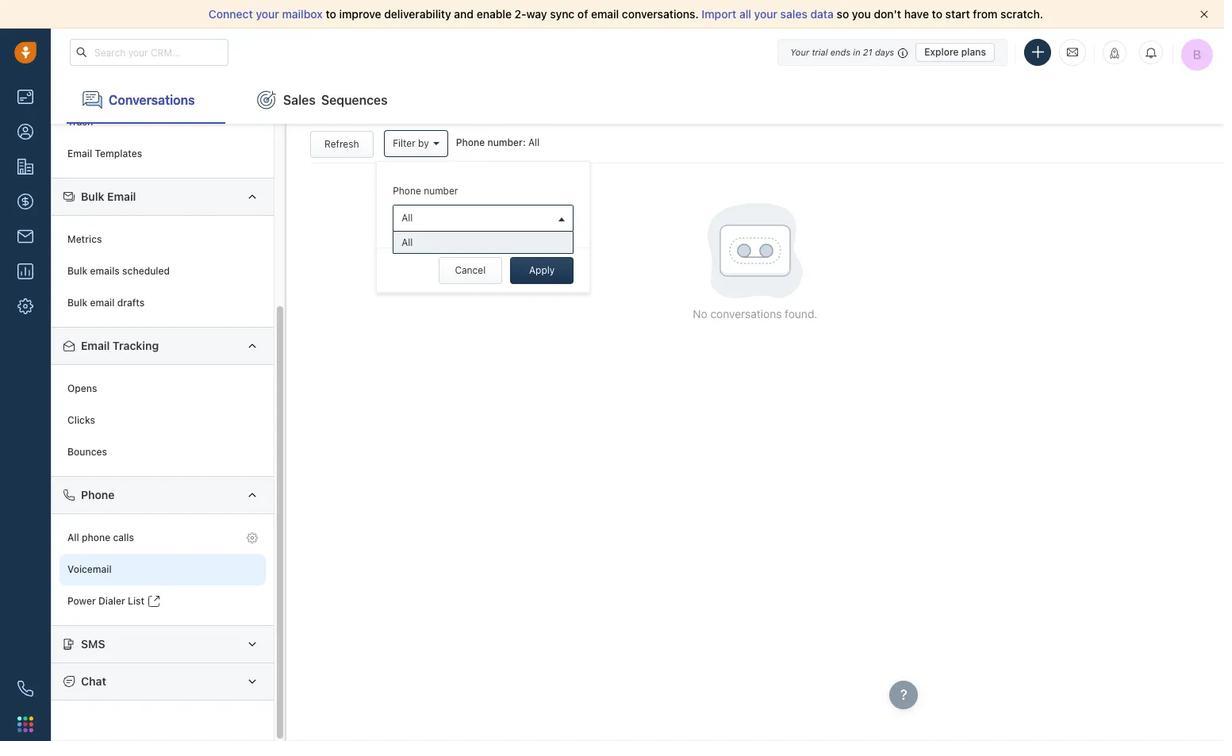 Task type: describe. For each thing, give the bounding box(es) containing it.
import
[[702, 7, 737, 21]]

apply button
[[510, 257, 574, 284]]

bulk for bulk emails scheduled
[[67, 265, 87, 277]]

filter by button
[[384, 130, 448, 157]]

scheduled
[[122, 265, 170, 277]]

clicks link
[[60, 405, 266, 436]]

explore
[[925, 46, 959, 58]]

connect your mailbox link
[[209, 7, 326, 21]]

emails
[[90, 265, 120, 277]]

in
[[853, 46, 861, 57]]

chat
[[81, 675, 106, 688]]

power
[[67, 596, 96, 607]]

from
[[973, 7, 998, 21]]

email inside bulk email drafts link
[[90, 297, 115, 309]]

all option
[[394, 232, 573, 253]]

clicks
[[67, 415, 95, 426]]

phone number : all
[[456, 137, 540, 149]]

sync
[[550, 7, 575, 21]]

import all your sales data link
[[702, 7, 837, 21]]

metrics link
[[60, 224, 266, 256]]

scratch.
[[1001, 7, 1044, 21]]

email templates link
[[60, 138, 266, 170]]

bulk for bulk email
[[81, 190, 104, 203]]

what's new image
[[1110, 48, 1121, 59]]

apply
[[529, 264, 555, 276]]

bulk for bulk email drafts
[[67, 297, 87, 309]]

conversations
[[109, 93, 195, 107]]

sales
[[283, 93, 316, 107]]

data
[[811, 7, 834, 21]]

voicemail link
[[60, 554, 266, 586]]

sales
[[781, 7, 808, 21]]

found.
[[785, 307, 818, 321]]

phone number
[[393, 185, 458, 197]]

conversations link
[[67, 76, 225, 124]]

mailbox
[[282, 7, 323, 21]]

explore plans link
[[916, 42, 995, 62]]

conversations
[[711, 307, 782, 321]]

bulk email
[[81, 190, 136, 203]]

metrics
[[67, 234, 102, 246]]

opens
[[67, 383, 97, 395]]

bounces
[[67, 446, 107, 458]]

voicemail
[[67, 564, 112, 576]]

phone
[[82, 532, 110, 544]]

ends
[[831, 46, 851, 57]]

sms
[[81, 637, 105, 651]]

cancel
[[455, 264, 486, 276]]

trial
[[812, 46, 828, 57]]

by
[[418, 138, 429, 149]]

tracking
[[113, 339, 159, 352]]

no
[[693, 307, 708, 321]]

phone image
[[17, 681, 33, 697]]

cancel button
[[439, 257, 502, 284]]

so
[[837, 7, 849, 21]]

phone for phone number
[[393, 185, 421, 197]]

filter by
[[393, 138, 429, 149]]

1 vertical spatial email
[[107, 190, 136, 203]]

your
[[791, 46, 810, 57]]



Task type: vqa. For each thing, say whether or not it's contained in the screenshot.
2nd the your from left
yes



Task type: locate. For each thing, give the bounding box(es) containing it.
all list box
[[394, 232, 573, 253]]

2 vertical spatial bulk
[[67, 297, 87, 309]]

connect
[[209, 7, 253, 21]]

bulk left emails
[[67, 265, 87, 277]]

your left mailbox
[[256, 7, 279, 21]]

email left drafts
[[90, 297, 115, 309]]

power dialer list link
[[60, 586, 266, 617]]

your
[[256, 7, 279, 21], [754, 7, 778, 21]]

bulk email drafts
[[67, 297, 145, 309]]

1 horizontal spatial your
[[754, 7, 778, 21]]

2 vertical spatial email
[[81, 339, 110, 352]]

templates
[[95, 148, 142, 160]]

no conversations found.
[[693, 307, 818, 321]]

phone for phone number : all
[[456, 137, 485, 149]]

email
[[591, 7, 619, 21], [90, 297, 115, 309]]

0 vertical spatial number
[[488, 137, 523, 149]]

days
[[875, 46, 895, 57]]

bounces link
[[60, 436, 266, 468]]

1 horizontal spatial phone
[[393, 185, 421, 197]]

number for phone number : all
[[488, 137, 523, 149]]

sequences
[[321, 93, 388, 107]]

1 to from the left
[[326, 7, 336, 21]]

1 horizontal spatial to
[[932, 7, 943, 21]]

email left templates
[[67, 148, 92, 160]]

explore plans
[[925, 46, 986, 58]]

your trial ends in 21 days
[[791, 46, 895, 57]]

all
[[529, 137, 540, 149], [402, 212, 413, 224], [402, 237, 413, 249], [67, 532, 79, 544]]

tab list
[[51, 76, 1225, 124]]

Search your CRM... text field
[[70, 39, 229, 66]]

to
[[326, 7, 336, 21], [932, 7, 943, 21]]

refresh button
[[310, 131, 374, 158]]

conversations.
[[622, 7, 699, 21]]

0 horizontal spatial email
[[90, 297, 115, 309]]

0 horizontal spatial your
[[256, 7, 279, 21]]

phone down filter
[[393, 185, 421, 197]]

bulk down the bulk emails scheduled
[[67, 297, 87, 309]]

close image
[[1201, 10, 1209, 18]]

phone up phone
[[81, 488, 115, 502]]

0 vertical spatial email
[[67, 148, 92, 160]]

way
[[527, 7, 547, 21]]

enable
[[477, 7, 512, 21]]

email for tracking
[[81, 339, 110, 352]]

email right "of"
[[591, 7, 619, 21]]

0 horizontal spatial phone
[[81, 488, 115, 502]]

0 horizontal spatial to
[[326, 7, 336, 21]]

2 to from the left
[[932, 7, 943, 21]]

email left tracking
[[81, 339, 110, 352]]

1 vertical spatial bulk
[[67, 265, 87, 277]]

all inside dropdown button
[[402, 212, 413, 224]]

2 vertical spatial phone
[[81, 488, 115, 502]]

all inside option
[[402, 237, 413, 249]]

bulk emails scheduled link
[[60, 256, 266, 287]]

your right all
[[754, 7, 778, 21]]

number for phone number
[[424, 185, 458, 197]]

0 vertical spatial phone
[[456, 137, 485, 149]]

email down templates
[[107, 190, 136, 203]]

email
[[67, 148, 92, 160], [107, 190, 136, 203], [81, 339, 110, 352]]

sales sequences
[[283, 93, 388, 107]]

1 horizontal spatial email
[[591, 7, 619, 21]]

start
[[946, 7, 970, 21]]

2 horizontal spatial phone
[[456, 137, 485, 149]]

1 vertical spatial email
[[90, 297, 115, 309]]

to right mailbox
[[326, 7, 336, 21]]

of
[[578, 7, 588, 21]]

1 vertical spatial phone
[[393, 185, 421, 197]]

bulk email drafts link
[[60, 287, 266, 319]]

and
[[454, 7, 474, 21]]

1 vertical spatial number
[[424, 185, 458, 197]]

all
[[740, 7, 752, 21]]

number
[[488, 137, 523, 149], [424, 185, 458, 197]]

tab list containing conversations
[[51, 76, 1225, 124]]

power dialer list
[[67, 596, 145, 607]]

bulk emails scheduled
[[67, 265, 170, 277]]

improve
[[339, 7, 381, 21]]

0 vertical spatial email
[[591, 7, 619, 21]]

phone
[[456, 137, 485, 149], [393, 185, 421, 197], [81, 488, 115, 502]]

bulk up the "metrics"
[[81, 190, 104, 203]]

freshworks switcher image
[[17, 716, 33, 732]]

phone for phone
[[81, 488, 115, 502]]

opens link
[[60, 373, 266, 405]]

all phone calls link
[[60, 522, 266, 554]]

don't
[[874, 7, 902, 21]]

email tracking
[[81, 339, 159, 352]]

1 horizontal spatial number
[[488, 137, 523, 149]]

sales sequences link
[[241, 76, 404, 124]]

drafts
[[117, 297, 145, 309]]

1 your from the left
[[256, 7, 279, 21]]

email for templates
[[67, 148, 92, 160]]

plans
[[962, 46, 986, 58]]

send email image
[[1067, 45, 1079, 59]]

dialer
[[98, 596, 125, 607]]

0 horizontal spatial number
[[424, 185, 458, 197]]

2-
[[515, 7, 527, 21]]

:
[[523, 137, 526, 149]]

all phone calls
[[67, 532, 134, 544]]

21
[[863, 46, 873, 57]]

0 vertical spatial bulk
[[81, 190, 104, 203]]

bulk
[[81, 190, 104, 203], [67, 265, 87, 277], [67, 297, 87, 309]]

deliverability
[[384, 7, 451, 21]]

have
[[905, 7, 929, 21]]

to left start
[[932, 7, 943, 21]]

email templates
[[67, 148, 142, 160]]

filter
[[393, 138, 416, 149]]

phone right by
[[456, 137, 485, 149]]

2 your from the left
[[754, 7, 778, 21]]

list
[[128, 596, 145, 607]]

all button
[[393, 205, 574, 232]]

calls
[[113, 532, 134, 544]]

refresh
[[325, 138, 359, 150]]

you
[[852, 7, 871, 21]]

connect your mailbox to improve deliverability and enable 2-way sync of email conversations. import all your sales data so you don't have to start from scratch.
[[209, 7, 1044, 21]]

phone element
[[10, 673, 41, 705]]



